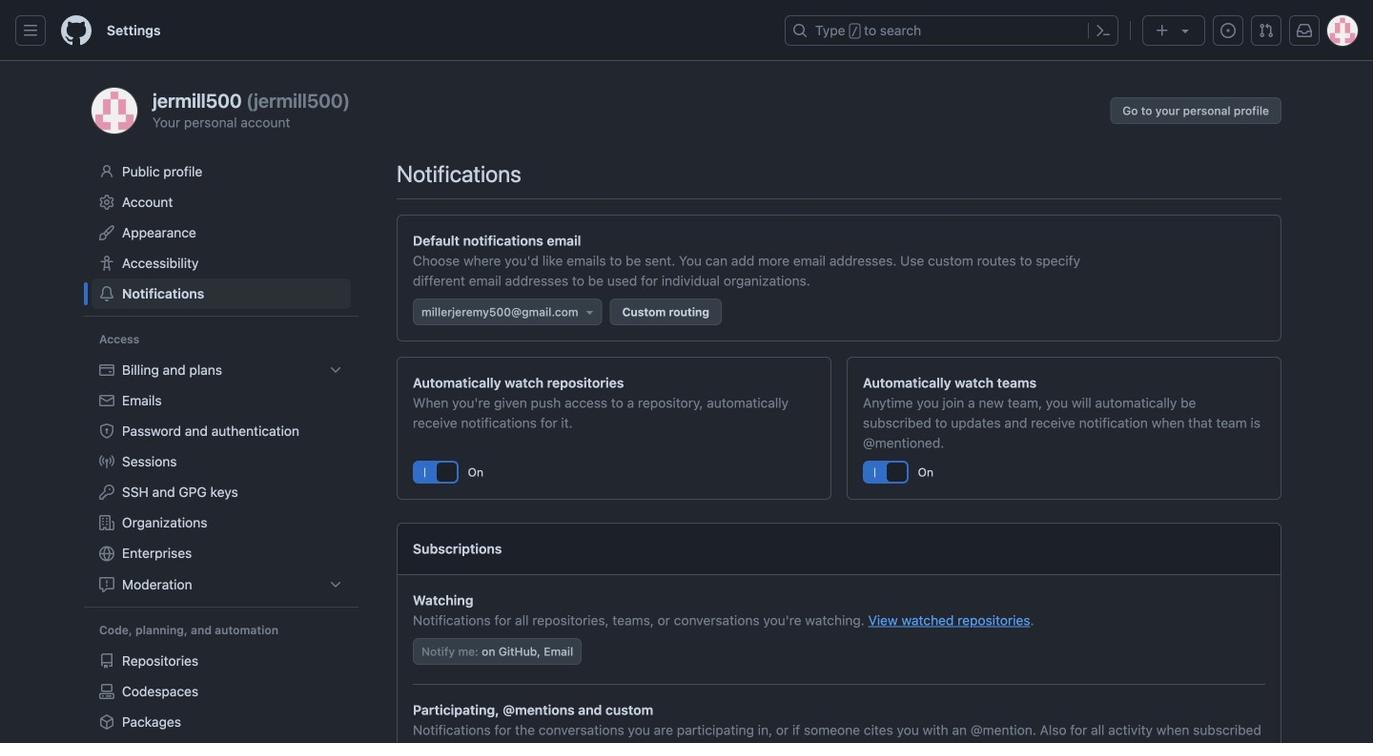 Task type: describe. For each thing, give the bounding box(es) containing it.
paintbrush image
[[99, 225, 114, 240]]

organization image
[[99, 515, 114, 530]]

accessibility image
[[99, 256, 114, 271]]

1 list from the top
[[92, 355, 351, 600]]

command palette image
[[1096, 23, 1111, 38]]

triangle down image
[[582, 304, 598, 320]]

notifications image
[[1297, 23, 1313, 38]]

gear image
[[99, 195, 114, 210]]

plus image
[[1155, 23, 1171, 38]]

mail image
[[99, 393, 114, 408]]

triangle down image
[[1178, 23, 1193, 38]]

repo image
[[99, 653, 114, 669]]

package image
[[99, 715, 114, 730]]

globe image
[[99, 546, 114, 561]]



Task type: locate. For each thing, give the bounding box(es) containing it.
person image
[[99, 164, 114, 179]]

broadcast image
[[99, 454, 114, 469]]

2 list from the top
[[92, 646, 351, 743]]

shield lock image
[[99, 424, 114, 439]]

key image
[[99, 485, 114, 500]]

git pull request image
[[1259, 23, 1275, 38]]

bell image
[[99, 286, 114, 301]]

1 vertical spatial list
[[92, 646, 351, 743]]

codespaces image
[[99, 684, 114, 699]]

list
[[92, 355, 351, 600], [92, 646, 351, 743]]

@jermill500 image
[[92, 88, 137, 134]]

0 vertical spatial list
[[92, 355, 351, 600]]

homepage image
[[61, 15, 92, 46]]

issue opened image
[[1221, 23, 1236, 38]]



Task type: vqa. For each thing, say whether or not it's contained in the screenshot.
Run to the top
no



